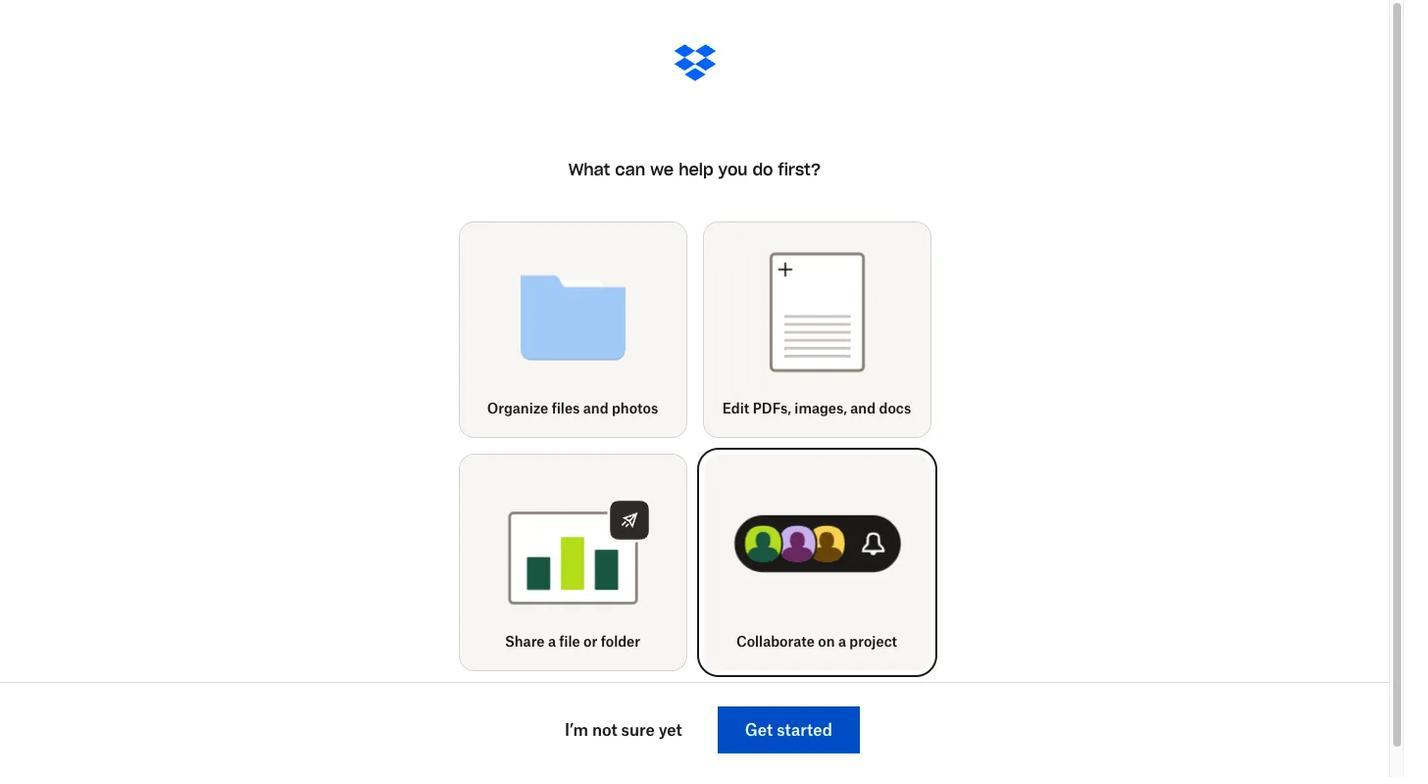 Task type: locate. For each thing, give the bounding box(es) containing it.
share up access.
[[614, 397, 647, 411]]

share left file
[[505, 633, 545, 650]]

a left project
[[838, 633, 846, 650]]

i'm
[[565, 721, 588, 740]]

2 horizontal spatial on
[[818, 633, 835, 650]]

files right organize
[[552, 400, 580, 417]]

0 vertical spatial or
[[838, 397, 849, 411]]

dropbox inside the 00neverto…quareat3x jpg • dropbox
[[880, 746, 927, 761]]

share a file or folder
[[505, 633, 640, 650]]

1 • from the left
[[731, 746, 735, 761]]

1 dropbox from the left
[[738, 746, 785, 761]]

1 vertical spatial folder
[[693, 746, 728, 761]]

your
[[382, 496, 411, 512]]

0 horizontal spatial on
[[332, 397, 346, 411]]

00neverto…quareat3x jpg • dropbox
[[847, 726, 979, 761]]

share files with anyone and control edit or view access.
[[614, 397, 878, 431]]

a left file
[[548, 633, 556, 650]]

or right file
[[584, 633, 597, 650]]

on left project
[[818, 633, 835, 650]]

new
[[503, 726, 528, 741]]

1 horizontal spatial folder
[[693, 746, 728, 761]]

folder right new
[[531, 726, 567, 741]]

and right offline
[[523, 397, 544, 411]]

• down 'requests'
[[731, 746, 735, 761]]

file requests folder • dropbox
[[693, 726, 785, 761]]

2 • from the left
[[873, 746, 876, 761]]

2 a from the left
[[838, 633, 846, 650]]

1 vertical spatial or
[[584, 633, 597, 650]]

on right work
[[441, 397, 455, 411]]

•
[[731, 746, 735, 761], [873, 746, 876, 761]]

file requests button
[[693, 726, 799, 742]]

photos
[[612, 400, 658, 417]]

• inside file requests folder • dropbox
[[731, 746, 735, 761]]

• right jpg
[[873, 746, 876, 761]]

0 vertical spatial folder
[[531, 726, 567, 741]]

1 horizontal spatial •
[[873, 746, 876, 761]]

suggested
[[274, 496, 344, 512]]

jpg • dropbox button
[[847, 746, 981, 761]]

2 dropbox from the left
[[880, 746, 927, 761]]

first?
[[778, 160, 821, 179]]

access.
[[614, 416, 654, 431]]

1 horizontal spatial a
[[838, 633, 846, 650]]

and
[[523, 397, 544, 411], [747, 397, 768, 411], [583, 400, 608, 417], [850, 400, 876, 417]]

or
[[838, 397, 849, 411], [584, 633, 597, 650]]

0 horizontal spatial or
[[584, 633, 597, 650]]

folder
[[601, 633, 640, 650]]

0 horizontal spatial files
[[458, 397, 481, 411]]

images,
[[795, 400, 847, 417]]

requests
[[716, 726, 764, 741]]

on for collaborate
[[818, 633, 835, 650]]

and left control on the right bottom of page
[[747, 397, 768, 411]]

new folder
[[503, 726, 567, 741]]

folder • dropbox button
[[693, 746, 799, 761]]

can
[[615, 160, 645, 179]]

file
[[559, 633, 580, 650]]

dropbox down 00neverto…quareat3x button
[[880, 746, 927, 761]]

dialog
[[0, 0, 1389, 778]]

folder down file
[[693, 746, 728, 761]]

1 vertical spatial share
[[505, 633, 545, 650]]

files left with
[[650, 397, 673, 411]]

share inside dialog
[[505, 633, 545, 650]]

00neverto…quareat3x button
[[847, 726, 981, 742]]

a
[[548, 633, 556, 650], [838, 633, 846, 650]]

edit pdfs, images, and docs
[[722, 400, 911, 417]]

pdfs,
[[753, 400, 791, 417]]

1 horizontal spatial share
[[614, 397, 647, 411]]

share
[[614, 397, 647, 411], [505, 633, 545, 650]]

work
[[411, 397, 438, 411]]

dropbox
[[738, 746, 785, 761], [880, 746, 927, 761]]

or inside share files with anyone and control edit or view access.
[[838, 397, 849, 411]]

what can we help you do first?
[[568, 160, 821, 179]]

files left offline
[[458, 397, 481, 411]]

help
[[679, 160, 714, 179]]

0 horizontal spatial dropbox
[[738, 746, 785, 761]]

dropbox down get
[[738, 746, 785, 761]]

1 horizontal spatial files
[[552, 400, 580, 417]]

files inside share files with anyone and control edit or view access.
[[650, 397, 673, 411]]

view
[[852, 397, 878, 411]]

0 vertical spatial share
[[614, 397, 647, 411]]

0 horizontal spatial a
[[548, 633, 556, 650]]

0 horizontal spatial •
[[731, 746, 735, 761]]

we
[[650, 160, 674, 179]]

2 horizontal spatial files
[[650, 397, 673, 411]]

on up synced.
[[332, 397, 346, 411]]

do
[[753, 160, 773, 179]]

1 horizontal spatial dropbox
[[880, 746, 927, 761]]

0 horizontal spatial share
[[505, 633, 545, 650]]

0 horizontal spatial folder
[[531, 726, 567, 741]]

edit
[[722, 400, 749, 417]]

and left 'photos'
[[583, 400, 608, 417]]

or right "edit"
[[838, 397, 849, 411]]

files
[[458, 397, 481, 411], [650, 397, 673, 411], [552, 400, 580, 417]]

1 a from the left
[[548, 633, 556, 650]]

folder inside button
[[531, 726, 567, 741]]

collaborate
[[736, 633, 815, 650]]

install on desktop to work on files offline and stay synced.
[[294, 397, 544, 431]]

on
[[332, 397, 346, 411], [441, 397, 455, 411], [818, 633, 835, 650]]

share inside share files with anyone and control edit or view access.
[[614, 397, 647, 411]]

folder
[[531, 726, 567, 741], [693, 746, 728, 761]]

1 horizontal spatial or
[[838, 397, 849, 411]]

get started button
[[718, 707, 860, 754]]

control
[[771, 397, 810, 411]]

yet
[[659, 721, 682, 740]]



Task type: vqa. For each thing, say whether or not it's contained in the screenshot.
Share files with anyone and control edit or view access.
yes



Task type: describe. For each thing, give the bounding box(es) containing it.
jpg
[[847, 746, 869, 761]]

file
[[693, 726, 713, 741]]

docs
[[879, 400, 911, 417]]

collaborate on a project
[[736, 633, 897, 650]]

not
[[592, 721, 617, 740]]

to
[[396, 397, 407, 411]]

get
[[745, 721, 773, 740]]

dialog containing what can we help you do first?
[[0, 0, 1389, 778]]

and left docs
[[850, 400, 876, 417]]

dropbox inside file requests folder • dropbox
[[738, 746, 785, 761]]

with
[[676, 397, 701, 411]]

files inside install on desktop to work on files offline and stay synced.
[[458, 397, 481, 411]]

i'm not sure yet
[[565, 721, 682, 740]]

files for organize files and photos
[[552, 400, 580, 417]]

folder inside file requests folder • dropbox
[[693, 746, 728, 761]]

synced.
[[321, 416, 363, 431]]

what
[[568, 160, 610, 179]]

• inside the 00neverto…quareat3x jpg • dropbox
[[873, 746, 876, 761]]

install
[[294, 397, 329, 411]]

organize files and photos
[[487, 400, 658, 417]]

on for install
[[332, 397, 346, 411]]

edit
[[813, 397, 835, 411]]

stay
[[294, 416, 317, 431]]

and inside install on desktop to work on files offline and stay synced.
[[523, 397, 544, 411]]

project
[[850, 633, 897, 650]]

offline
[[485, 397, 520, 411]]

share for share files with anyone and control edit or view access.
[[614, 397, 647, 411]]

and inside share files with anyone and control edit or view access.
[[747, 397, 768, 411]]

share for share a file or folder
[[505, 633, 545, 650]]

get started
[[745, 721, 832, 740]]

sure
[[621, 721, 655, 740]]

anyone
[[704, 397, 744, 411]]

00neverto…quareat3x
[[847, 726, 979, 741]]

organize
[[487, 400, 548, 417]]

activity
[[415, 496, 462, 512]]

started
[[777, 721, 832, 740]]

suggested from your activity
[[274, 496, 462, 512]]

desktop
[[349, 397, 393, 411]]

you
[[718, 160, 748, 179]]

from
[[348, 496, 379, 512]]

1 horizontal spatial on
[[441, 397, 455, 411]]

files for share files with anyone and control edit or view access.
[[650, 397, 673, 411]]

i'm not sure yet button
[[537, 707, 710, 754]]

new folder button
[[503, 726, 609, 742]]



